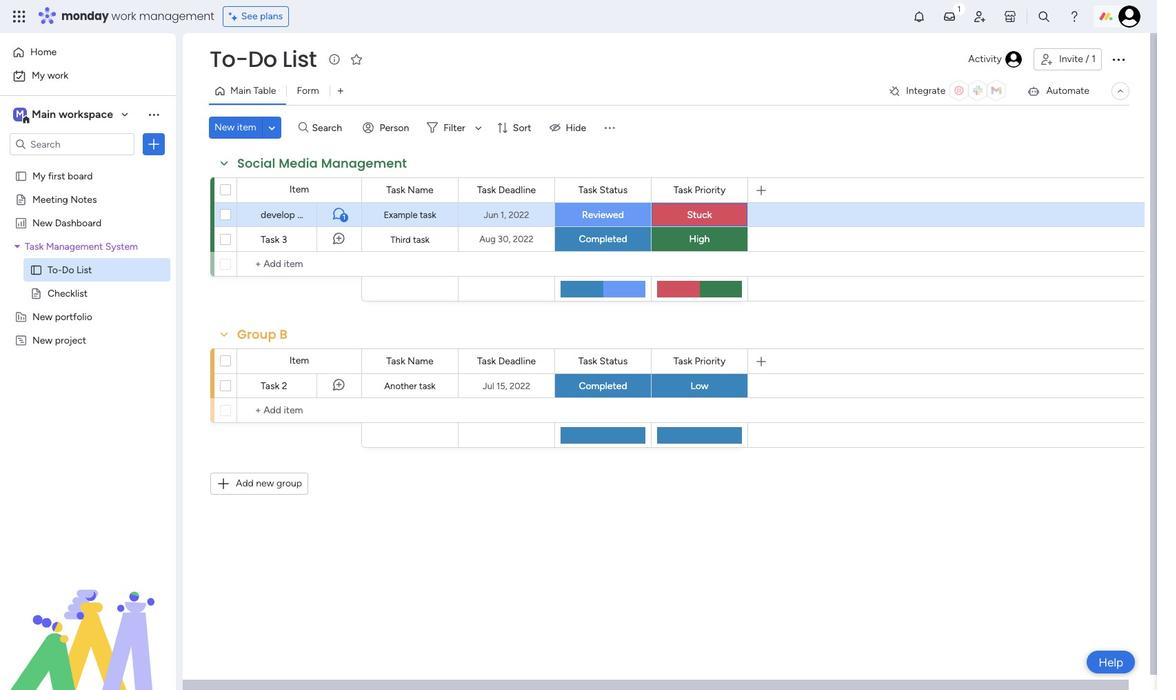 Task type: vqa. For each thing, say whether or not it's contained in the screenshot.
Building
no



Task type: describe. For each thing, give the bounding box(es) containing it.
new for new portfolio
[[32, 311, 53, 322]]

form button
[[287, 80, 330, 102]]

public dashboard image
[[14, 216, 28, 229]]

15,
[[497, 381, 508, 391]]

arrow down image
[[470, 119, 487, 136]]

first
[[48, 170, 65, 181]]

1,
[[501, 209, 507, 220]]

social
[[237, 155, 276, 172]]

1 task deadline field from the top
[[474, 183, 540, 198]]

automate button
[[1022, 80, 1096, 102]]

2 task name field from the top
[[383, 354, 437, 369]]

help image
[[1068, 10, 1082, 23]]

notes
[[70, 193, 97, 205]]

notifications image
[[913, 10, 927, 23]]

monday
[[61, 8, 109, 24]]

2 name from the top
[[408, 355, 434, 367]]

automate
[[1047, 85, 1090, 97]]

to-do list inside list box
[[48, 264, 92, 275]]

invite / 1 button
[[1034, 48, 1103, 70]]

2022 for jun 1, 2022
[[509, 209, 530, 220]]

options image
[[1111, 51, 1127, 68]]

person
[[380, 122, 409, 134]]

group
[[237, 326, 276, 343]]

work for my
[[47, 70, 68, 81]]

to- inside list box
[[48, 264, 62, 275]]

high
[[690, 233, 710, 245]]

task status for 2nd task status field
[[579, 355, 628, 367]]

kendall parks image
[[1119, 6, 1141, 28]]

30,
[[498, 234, 511, 244]]

system
[[105, 240, 138, 252]]

3
[[282, 234, 287, 246]]

main for main table
[[230, 85, 251, 97]]

new for new project
[[32, 334, 53, 346]]

1 task name field from the top
[[383, 183, 437, 198]]

jun
[[484, 209, 499, 220]]

see
[[241, 10, 258, 22]]

task 2
[[261, 380, 287, 392]]

add
[[236, 477, 254, 489]]

b
[[280, 326, 288, 343]]

third
[[391, 234, 411, 245]]

person button
[[358, 117, 418, 139]]

meeting
[[32, 193, 68, 205]]

1 inside button
[[343, 213, 346, 221]]

1 task name from the top
[[387, 184, 434, 196]]

example
[[384, 210, 418, 220]]

item for media
[[290, 184, 309, 195]]

list box containing my first board
[[0, 161, 176, 538]]

plans
[[260, 10, 283, 22]]

1 task status field from the top
[[575, 183, 632, 198]]

example task
[[384, 210, 437, 220]]

1 name from the top
[[408, 184, 434, 196]]

task inside list box
[[25, 240, 44, 252]]

integrate button
[[883, 77, 1017, 106]]

another
[[385, 381, 417, 391]]

workspace
[[59, 108, 113, 121]]

2 task status field from the top
[[575, 354, 632, 369]]

new item
[[215, 121, 257, 133]]

task for another task
[[419, 381, 436, 391]]

form
[[297, 85, 319, 97]]

public board image for meeting
[[14, 193, 28, 206]]

filter
[[444, 122, 466, 134]]

update feed image
[[943, 10, 957, 23]]

public board image
[[30, 263, 43, 276]]

public board image for my
[[14, 169, 28, 182]]

project
[[55, 334, 86, 346]]

third task
[[391, 234, 430, 245]]

0 vertical spatial do
[[248, 43, 277, 75]]

main table button
[[209, 80, 287, 102]]

list inside list box
[[77, 264, 92, 275]]

management inside list box
[[46, 240, 103, 252]]

add new group button
[[210, 473, 308, 495]]

integrate
[[907, 85, 946, 97]]

main for main workspace
[[32, 108, 56, 121]]

+ Add item text field
[[244, 402, 356, 419]]

table
[[254, 85, 276, 97]]

2 task deadline field from the top
[[474, 354, 540, 369]]

1 status from the top
[[600, 184, 628, 196]]

home option
[[8, 41, 168, 63]]

task priority for 2nd task priority field from the bottom
[[674, 184, 726, 196]]

2
[[282, 380, 287, 392]]

priority for first task priority field from the bottom
[[695, 355, 726, 367]]

workspace options image
[[147, 107, 161, 121]]

1 image
[[954, 1, 966, 16]]

menu image
[[603, 121, 617, 135]]

caret down image
[[14, 241, 20, 251]]

1 button
[[317, 202, 362, 227]]

new project
[[32, 334, 86, 346]]

Social Media Management field
[[234, 155, 411, 173]]

2 completed from the top
[[579, 380, 628, 392]]

my work
[[32, 70, 68, 81]]

develop a strategy
[[261, 209, 341, 221]]

2 task priority field from the top
[[671, 354, 730, 369]]

my first board
[[32, 170, 93, 181]]

new for new item
[[215, 121, 235, 133]]

my for my work
[[32, 70, 45, 81]]

jul
[[483, 381, 495, 391]]

another task
[[385, 381, 436, 391]]

search everything image
[[1038, 10, 1052, 23]]

my for my first board
[[32, 170, 46, 181]]

meeting notes
[[32, 193, 97, 205]]

aug
[[480, 234, 496, 244]]

add new group
[[236, 477, 302, 489]]

task status for 2nd task status field from the bottom
[[579, 184, 628, 196]]

2022 for jul 15, 2022
[[510, 381, 531, 391]]

/
[[1086, 53, 1090, 65]]

aug 30, 2022
[[480, 234, 534, 244]]

activity button
[[963, 48, 1029, 70]]

develop
[[261, 209, 295, 221]]

0 vertical spatial to-do list
[[210, 43, 317, 75]]

a
[[298, 209, 303, 221]]

show board description image
[[327, 52, 343, 66]]



Task type: locate. For each thing, give the bounding box(es) containing it.
0 horizontal spatial 1
[[343, 213, 346, 221]]

do inside list box
[[62, 264, 74, 275]]

angle down image
[[269, 122, 275, 133]]

work down 'home'
[[47, 70, 68, 81]]

new up new project at the left
[[32, 311, 53, 322]]

1 horizontal spatial management
[[321, 155, 407, 172]]

0 vertical spatial task name field
[[383, 183, 437, 198]]

2 task deadline from the top
[[477, 355, 536, 367]]

0 horizontal spatial do
[[62, 264, 74, 275]]

invite
[[1060, 53, 1084, 65]]

1 vertical spatial task deadline field
[[474, 354, 540, 369]]

board
[[68, 170, 93, 181]]

task priority up low
[[674, 355, 726, 367]]

0 vertical spatial task
[[420, 210, 437, 220]]

1 horizontal spatial list
[[283, 43, 317, 75]]

task priority up stuck
[[674, 184, 726, 196]]

1 horizontal spatial to-
[[210, 43, 248, 75]]

0 vertical spatial my
[[32, 70, 45, 81]]

deadline up jul 15, 2022
[[499, 355, 536, 367]]

main right workspace image
[[32, 108, 56, 121]]

2 task status from the top
[[579, 355, 628, 367]]

management down person popup button
[[321, 155, 407, 172]]

do up table
[[248, 43, 277, 75]]

sort
[[513, 122, 532, 134]]

main inside main table "button"
[[230, 85, 251, 97]]

0 vertical spatial 2022
[[509, 209, 530, 220]]

task management system
[[25, 240, 138, 252]]

name up example task
[[408, 184, 434, 196]]

priority for 2nd task priority field from the bottom
[[695, 184, 726, 196]]

0 vertical spatial public board image
[[14, 169, 28, 182]]

public board image up public dashboard icon
[[14, 193, 28, 206]]

add to favorites image
[[350, 52, 364, 66]]

lottie animation element
[[0, 551, 176, 690]]

task deadline
[[477, 184, 536, 196], [477, 355, 536, 367]]

management inside field
[[321, 155, 407, 172]]

group
[[277, 477, 302, 489]]

work
[[111, 8, 136, 24], [47, 70, 68, 81]]

1 vertical spatial deadline
[[499, 355, 536, 367]]

social media management
[[237, 155, 407, 172]]

to- right public board icon
[[48, 264, 62, 275]]

strategy
[[305, 209, 341, 221]]

home
[[30, 46, 57, 58]]

0 vertical spatial management
[[321, 155, 407, 172]]

2 task name from the top
[[387, 355, 434, 367]]

1 vertical spatial work
[[47, 70, 68, 81]]

work right monday
[[111, 8, 136, 24]]

0 vertical spatial task priority field
[[671, 183, 730, 198]]

home link
[[8, 41, 168, 63]]

task for third task
[[413, 234, 430, 245]]

task name field up another task
[[383, 354, 437, 369]]

0 horizontal spatial management
[[46, 240, 103, 252]]

1 task priority from the top
[[674, 184, 726, 196]]

main workspace
[[32, 108, 113, 121]]

1 vertical spatial to-
[[48, 264, 62, 275]]

portfolio
[[55, 311, 92, 322]]

new for new dashboard
[[32, 217, 53, 228]]

new left the project
[[32, 334, 53, 346]]

to-do list
[[210, 43, 317, 75], [48, 264, 92, 275]]

management
[[321, 155, 407, 172], [46, 240, 103, 252]]

checklist
[[48, 287, 88, 299]]

task deadline up jul 15, 2022
[[477, 355, 536, 367]]

management
[[139, 8, 214, 24]]

task deadline field up jul 15, 2022
[[474, 354, 540, 369]]

0 horizontal spatial work
[[47, 70, 68, 81]]

0 vertical spatial to-
[[210, 43, 248, 75]]

help
[[1099, 655, 1124, 669]]

1 vertical spatial priority
[[695, 355, 726, 367]]

item down group b field
[[290, 355, 309, 366]]

0 vertical spatial main
[[230, 85, 251, 97]]

1 priority from the top
[[695, 184, 726, 196]]

1 vertical spatial task priority field
[[671, 354, 730, 369]]

new dashboard
[[32, 217, 102, 228]]

main left table
[[230, 85, 251, 97]]

0 vertical spatial item
[[290, 184, 309, 195]]

new inside button
[[215, 121, 235, 133]]

0 vertical spatial completed
[[579, 233, 628, 245]]

my inside option
[[32, 70, 45, 81]]

hide
[[566, 122, 587, 134]]

item
[[237, 121, 257, 133]]

lottie animation image
[[0, 551, 176, 690]]

+ Add item text field
[[244, 256, 356, 273]]

task deadline up 'jun 1, 2022'
[[477, 184, 536, 196]]

1 vertical spatial 1
[[343, 213, 346, 221]]

1 right strategy
[[343, 213, 346, 221]]

deadline
[[499, 184, 536, 196], [499, 355, 536, 367]]

1 horizontal spatial main
[[230, 85, 251, 97]]

task priority field up stuck
[[671, 183, 730, 198]]

1 vertical spatial name
[[408, 355, 434, 367]]

see plans
[[241, 10, 283, 22]]

item up 'a' in the top of the page
[[290, 184, 309, 195]]

new right public dashboard icon
[[32, 217, 53, 228]]

Group B field
[[234, 326, 291, 344]]

new portfolio
[[32, 311, 92, 322]]

To-Do List field
[[206, 43, 320, 75]]

monday work management
[[61, 8, 214, 24]]

options image
[[147, 137, 161, 151]]

filter button
[[422, 117, 487, 139]]

2 deadline from the top
[[499, 355, 536, 367]]

activity
[[969, 53, 1003, 65]]

low
[[691, 380, 709, 392]]

0 vertical spatial name
[[408, 184, 434, 196]]

2022 right 30,
[[513, 234, 534, 244]]

1 horizontal spatial 1
[[1092, 53, 1096, 65]]

my work link
[[8, 65, 168, 87]]

list box
[[0, 161, 176, 538]]

my inside list box
[[32, 170, 46, 181]]

1 horizontal spatial to-do list
[[210, 43, 317, 75]]

see plans button
[[223, 6, 289, 27]]

workspace selection element
[[13, 106, 115, 124]]

task name up another task
[[387, 355, 434, 367]]

0 vertical spatial task deadline
[[477, 184, 536, 196]]

Task Priority field
[[671, 183, 730, 198], [671, 354, 730, 369]]

0 horizontal spatial to-
[[48, 264, 62, 275]]

new
[[256, 477, 274, 489]]

option
[[0, 163, 176, 166]]

1 vertical spatial task name
[[387, 355, 434, 367]]

0 vertical spatial task name
[[387, 184, 434, 196]]

0 vertical spatial deadline
[[499, 184, 536, 196]]

deadline up 'jun 1, 2022'
[[499, 184, 536, 196]]

sort button
[[491, 117, 540, 139]]

0 horizontal spatial to-do list
[[48, 264, 92, 275]]

list down task management system
[[77, 264, 92, 275]]

0 horizontal spatial list
[[77, 264, 92, 275]]

task name
[[387, 184, 434, 196], [387, 355, 434, 367]]

1 vertical spatial task status field
[[575, 354, 632, 369]]

to- up main table "button"
[[210, 43, 248, 75]]

0 vertical spatial work
[[111, 8, 136, 24]]

1 deadline from the top
[[499, 184, 536, 196]]

work for monday
[[111, 8, 136, 24]]

1 vertical spatial management
[[46, 240, 103, 252]]

monday marketplace image
[[1004, 10, 1018, 23]]

task
[[420, 210, 437, 220], [413, 234, 430, 245], [419, 381, 436, 391]]

my left first
[[32, 170, 46, 181]]

collapse board header image
[[1116, 86, 1127, 97]]

jun 1, 2022
[[484, 209, 530, 220]]

status
[[600, 184, 628, 196], [600, 355, 628, 367]]

2022 right 15, in the bottom left of the page
[[510, 381, 531, 391]]

media
[[279, 155, 318, 172]]

2 vertical spatial public board image
[[30, 286, 43, 299]]

invite members image
[[974, 10, 987, 23]]

2 item from the top
[[290, 355, 309, 366]]

dashboard
[[55, 217, 102, 228]]

do up checklist at the top left of page
[[62, 264, 74, 275]]

reviewed
[[582, 209, 624, 220]]

help button
[[1088, 651, 1136, 673]]

public board image left first
[[14, 169, 28, 182]]

1 vertical spatial task
[[413, 234, 430, 245]]

new left the item
[[215, 121, 235, 133]]

task name field up example task
[[383, 183, 437, 198]]

add view image
[[338, 86, 343, 96]]

new
[[215, 121, 235, 133], [32, 217, 53, 228], [32, 311, 53, 322], [32, 334, 53, 346]]

1 vertical spatial completed
[[579, 380, 628, 392]]

2022
[[509, 209, 530, 220], [513, 234, 534, 244], [510, 381, 531, 391]]

1 vertical spatial task status
[[579, 355, 628, 367]]

1 vertical spatial to-do list
[[48, 264, 92, 275]]

Task Deadline field
[[474, 183, 540, 198], [474, 354, 540, 369]]

task
[[387, 184, 406, 196], [477, 184, 496, 196], [579, 184, 598, 196], [674, 184, 693, 196], [261, 234, 280, 246], [25, 240, 44, 252], [387, 355, 406, 367], [477, 355, 496, 367], [579, 355, 598, 367], [674, 355, 693, 367], [261, 380, 280, 392]]

group b
[[237, 326, 288, 343]]

1 inside "button"
[[1092, 53, 1096, 65]]

2 vertical spatial task
[[419, 381, 436, 391]]

public board image down public board icon
[[30, 286, 43, 299]]

list up form
[[283, 43, 317, 75]]

1 task deadline from the top
[[477, 184, 536, 196]]

1 vertical spatial task deadline
[[477, 355, 536, 367]]

Search in workspace field
[[29, 136, 115, 152]]

task priority
[[674, 184, 726, 196], [674, 355, 726, 367]]

1 completed from the top
[[579, 233, 628, 245]]

new item button
[[209, 117, 262, 139]]

list
[[283, 43, 317, 75], [77, 264, 92, 275]]

task priority for first task priority field from the bottom
[[674, 355, 726, 367]]

v2 search image
[[299, 120, 309, 135]]

Task Status field
[[575, 183, 632, 198], [575, 354, 632, 369]]

0 vertical spatial list
[[283, 43, 317, 75]]

my work option
[[8, 65, 168, 87]]

workspace image
[[13, 107, 27, 122]]

name up another task
[[408, 355, 434, 367]]

2 task priority from the top
[[674, 355, 726, 367]]

m
[[16, 108, 24, 120]]

1 vertical spatial main
[[32, 108, 56, 121]]

jul 15, 2022
[[483, 381, 531, 391]]

main inside workspace selection element
[[32, 108, 56, 121]]

work inside option
[[47, 70, 68, 81]]

0 vertical spatial 1
[[1092, 53, 1096, 65]]

2 status from the top
[[600, 355, 628, 367]]

management down dashboard
[[46, 240, 103, 252]]

task right third
[[413, 234, 430, 245]]

invite / 1
[[1060, 53, 1096, 65]]

task right example
[[420, 210, 437, 220]]

1 vertical spatial status
[[600, 355, 628, 367]]

1 vertical spatial public board image
[[14, 193, 28, 206]]

2022 for aug 30, 2022
[[513, 234, 534, 244]]

priority up stuck
[[695, 184, 726, 196]]

my down 'home'
[[32, 70, 45, 81]]

task 3
[[261, 234, 287, 246]]

2 priority from the top
[[695, 355, 726, 367]]

select product image
[[12, 10, 26, 23]]

public board image
[[14, 169, 28, 182], [14, 193, 28, 206], [30, 286, 43, 299]]

task deadline field up 'jun 1, 2022'
[[474, 183, 540, 198]]

0 vertical spatial status
[[600, 184, 628, 196]]

do
[[248, 43, 277, 75], [62, 264, 74, 275]]

stuck
[[688, 209, 712, 220]]

1 vertical spatial item
[[290, 355, 309, 366]]

1 vertical spatial list
[[77, 264, 92, 275]]

1 task priority field from the top
[[671, 183, 730, 198]]

0 vertical spatial task status field
[[575, 183, 632, 198]]

priority up low
[[695, 355, 726, 367]]

item
[[290, 184, 309, 195], [290, 355, 309, 366]]

to-do list up checklist at the top left of page
[[48, 264, 92, 275]]

main table
[[230, 85, 276, 97]]

0 vertical spatial task deadline field
[[474, 183, 540, 198]]

name
[[408, 184, 434, 196], [408, 355, 434, 367]]

1 vertical spatial 2022
[[513, 234, 534, 244]]

0 vertical spatial task priority
[[674, 184, 726, 196]]

1 item from the top
[[290, 184, 309, 195]]

1 horizontal spatial work
[[111, 8, 136, 24]]

to-do list up table
[[210, 43, 317, 75]]

hide button
[[544, 117, 595, 139]]

task right the another
[[419, 381, 436, 391]]

0 vertical spatial priority
[[695, 184, 726, 196]]

my
[[32, 70, 45, 81], [32, 170, 46, 181]]

task for example task
[[420, 210, 437, 220]]

task priority field up low
[[671, 354, 730, 369]]

Task Name field
[[383, 183, 437, 198], [383, 354, 437, 369]]

2 vertical spatial 2022
[[510, 381, 531, 391]]

2022 right 1,
[[509, 209, 530, 220]]

1 vertical spatial task priority
[[674, 355, 726, 367]]

item for b
[[290, 355, 309, 366]]

0 horizontal spatial main
[[32, 108, 56, 121]]

task name up example task
[[387, 184, 434, 196]]

1 task status from the top
[[579, 184, 628, 196]]

0 vertical spatial task status
[[579, 184, 628, 196]]

Search field
[[309, 118, 350, 137]]

1 vertical spatial task name field
[[383, 354, 437, 369]]

main
[[230, 85, 251, 97], [32, 108, 56, 121]]

1 right /
[[1092, 53, 1096, 65]]

1 horizontal spatial do
[[248, 43, 277, 75]]

1 vertical spatial my
[[32, 170, 46, 181]]

1 vertical spatial do
[[62, 264, 74, 275]]



